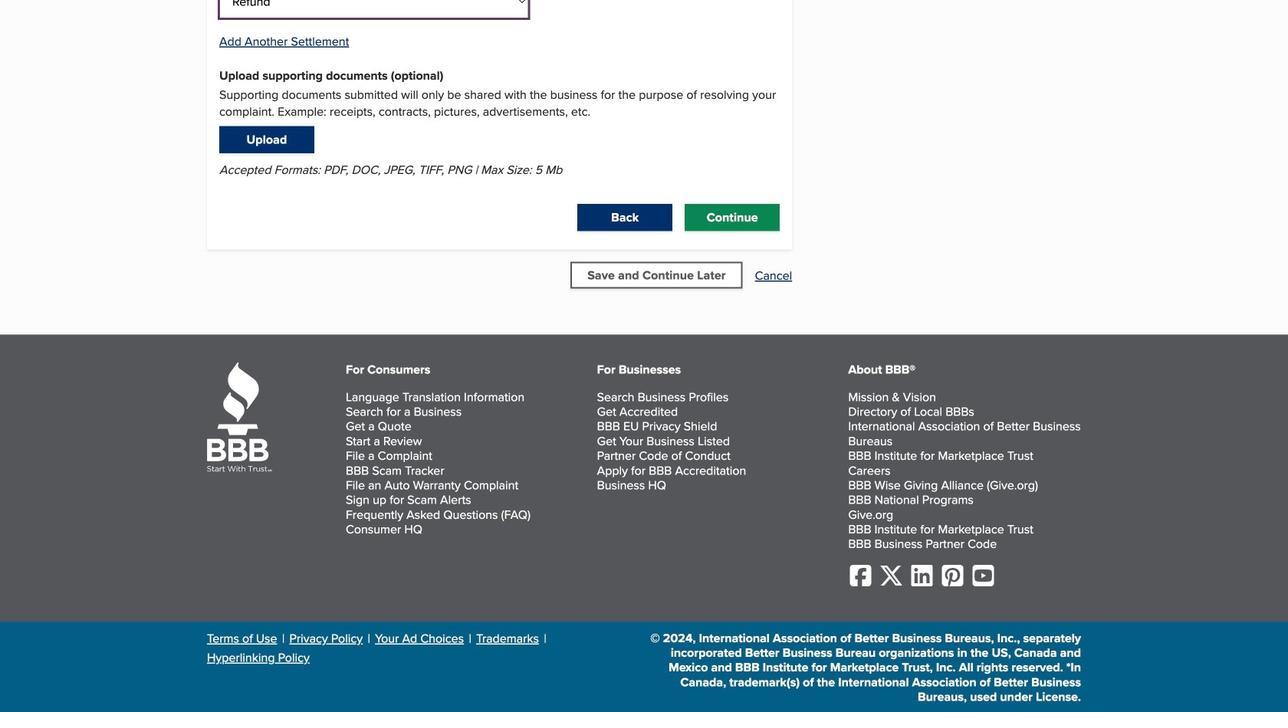 Task type: vqa. For each thing, say whether or not it's contained in the screenshot.
the Accreditation Standards image
no



Task type: describe. For each thing, give the bounding box(es) containing it.
bbb image
[[207, 362, 272, 473]]



